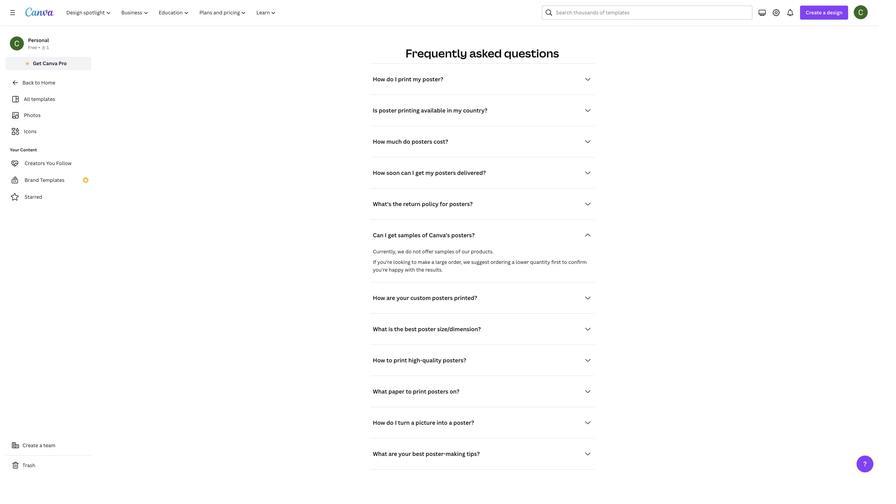 Task type: locate. For each thing, give the bounding box(es) containing it.
0 vertical spatial the
[[393, 200, 402, 208]]

create inside "dropdown button"
[[806, 9, 822, 16]]

how inside how are your custom posters printed? 'dropdown button'
[[373, 295, 385, 302]]

create a design button
[[800, 6, 848, 20]]

of left canva's
[[422, 232, 428, 239]]

what inside what is the best poster size/dimension? dropdown button
[[373, 326, 387, 333]]

my up printing
[[413, 76, 421, 83]]

how inside how do i turn a picture into a poster? dropdown button
[[373, 419, 385, 427]]

6 how from the top
[[373, 419, 385, 427]]

5 how from the top
[[373, 357, 385, 365]]

2 vertical spatial the
[[394, 326, 403, 333]]

what for what paper to print posters on?
[[373, 388, 387, 396]]

0 vertical spatial poster?
[[423, 76, 443, 83]]

best left poster-
[[412, 451, 424, 458]]

1 horizontal spatial samples
[[435, 249, 454, 255]]

get canva pro
[[33, 60, 67, 67]]

how soon can i get my posters delivered? button
[[370, 166, 595, 180]]

poster right is
[[379, 107, 397, 115]]

posters?
[[449, 200, 473, 208], [451, 232, 475, 239], [443, 357, 466, 365]]

3 how from the top
[[373, 169, 385, 177]]

what
[[373, 326, 387, 333], [373, 388, 387, 396], [373, 451, 387, 458]]

questions
[[504, 46, 559, 61]]

samples inside dropdown button
[[398, 232, 421, 239]]

how inside how do i print my poster? dropdown button
[[373, 76, 385, 83]]

are for what
[[388, 451, 397, 458]]

1 vertical spatial get
[[388, 232, 397, 239]]

create left design
[[806, 9, 822, 16]]

to right "paper"
[[406, 388, 412, 396]]

0 horizontal spatial samples
[[398, 232, 421, 239]]

tips?
[[467, 451, 480, 458]]

custom
[[410, 295, 431, 302]]

is poster printing available in my country?
[[373, 107, 487, 115]]

2 what from the top
[[373, 388, 387, 396]]

2 vertical spatial print
[[413, 388, 426, 396]]

high-
[[408, 357, 422, 365]]

poster inside "dropdown button"
[[379, 107, 397, 115]]

posters right custom
[[432, 295, 453, 302]]

what for what are your best poster-making tips?
[[373, 451, 387, 458]]

print
[[398, 76, 411, 83], [394, 357, 407, 365], [413, 388, 426, 396]]

1 vertical spatial the
[[416, 267, 424, 273]]

best
[[405, 326, 417, 333], [412, 451, 424, 458]]

to left "high-"
[[386, 357, 392, 365]]

1 vertical spatial of
[[455, 249, 460, 255]]

how for how soon can i get my posters delivered?
[[373, 169, 385, 177]]

how do i turn a picture into a poster? button
[[370, 416, 595, 430]]

turn
[[398, 419, 410, 427]]

0 vertical spatial we
[[398, 249, 404, 255]]

quantity
[[530, 259, 550, 266]]

do inside dropdown button
[[403, 138, 410, 146]]

is
[[373, 107, 377, 115]]

1 how from the top
[[373, 76, 385, 83]]

0 vertical spatial posters?
[[449, 200, 473, 208]]

the right is
[[394, 326, 403, 333]]

your left poster-
[[398, 451, 411, 458]]

0 horizontal spatial create
[[22, 443, 38, 449]]

1 vertical spatial poster
[[418, 326, 436, 333]]

your
[[397, 295, 409, 302], [398, 451, 411, 458]]

1 horizontal spatial create
[[806, 9, 822, 16]]

1 vertical spatial your
[[398, 451, 411, 458]]

what is the best poster size/dimension?
[[373, 326, 481, 333]]

starred
[[25, 194, 42, 200]]

how inside how to print high-quality posters? dropdown button
[[373, 357, 385, 365]]

how do i print my poster? button
[[370, 72, 595, 86]]

create left 'team' on the left of page
[[22, 443, 38, 449]]

Search search field
[[556, 6, 748, 19]]

of left our
[[455, 249, 460, 255]]

1 what from the top
[[373, 326, 387, 333]]

posters left on?
[[428, 388, 448, 396]]

is poster printing available in my country? button
[[370, 104, 595, 118]]

on?
[[450, 388, 459, 396]]

are inside 'dropdown button'
[[386, 295, 395, 302]]

are
[[386, 295, 395, 302], [388, 451, 397, 458]]

looking
[[393, 259, 410, 266]]

the inside if you're looking to make a large order, we suggest ordering a lower quantity first to confirm you're happy with the results.
[[416, 267, 424, 273]]

my right can
[[425, 169, 434, 177]]

posters? right for
[[449, 200, 473, 208]]

None search field
[[542, 6, 752, 20]]

get
[[415, 169, 424, 177], [388, 232, 397, 239]]

i
[[395, 76, 397, 83], [412, 169, 414, 177], [385, 232, 387, 239], [395, 419, 397, 427]]

0 vertical spatial my
[[413, 76, 421, 83]]

1 vertical spatial poster?
[[453, 419, 474, 427]]

my right "in"
[[453, 107, 462, 115]]

2 vertical spatial what
[[373, 451, 387, 458]]

poster
[[379, 107, 397, 115], [418, 326, 436, 333]]

0 vertical spatial samples
[[398, 232, 421, 239]]

what inside what are your best poster-making tips? dropdown button
[[373, 451, 387, 458]]

0 vertical spatial poster
[[379, 107, 397, 115]]

create
[[806, 9, 822, 16], [22, 443, 38, 449]]

print left "high-"
[[394, 357, 407, 365]]

not
[[413, 249, 421, 255]]

0 vertical spatial of
[[422, 232, 428, 239]]

how inside how soon can i get my posters delivered? dropdown button
[[373, 169, 385, 177]]

how for how to print high-quality posters?
[[373, 357, 385, 365]]

poster? down frequently on the top of the page
[[423, 76, 443, 83]]

in
[[447, 107, 452, 115]]

a left design
[[823, 9, 826, 16]]

1
[[47, 45, 49, 51]]

what inside what paper to print posters on? dropdown button
[[373, 388, 387, 396]]

a left 'team' on the left of page
[[39, 443, 42, 449]]

return
[[403, 200, 420, 208]]

back
[[22, 79, 34, 86]]

my for i
[[425, 169, 434, 177]]

to right first
[[562, 259, 567, 266]]

posters inside how are your custom posters printed? 'dropdown button'
[[432, 295, 453, 302]]

0 vertical spatial print
[[398, 76, 411, 83]]

how much do posters cost?
[[373, 138, 448, 146]]

team
[[43, 443, 55, 449]]

quality
[[422, 357, 441, 365]]

you're
[[373, 267, 388, 273]]

the left return
[[393, 200, 402, 208]]

best right is
[[405, 326, 417, 333]]

0 vertical spatial get
[[415, 169, 424, 177]]

back to home
[[22, 79, 55, 86]]

what's the return policy for posters? button
[[370, 197, 595, 211]]

1 vertical spatial what
[[373, 388, 387, 396]]

your content
[[10, 147, 37, 153]]

0 horizontal spatial poster
[[379, 107, 397, 115]]

products.
[[471, 249, 494, 255]]

1 vertical spatial are
[[388, 451, 397, 458]]

0 vertical spatial best
[[405, 326, 417, 333]]

print for to
[[413, 388, 426, 396]]

what is the best poster size/dimension? button
[[370, 323, 595, 337]]

trash
[[22, 463, 35, 469]]

1 vertical spatial my
[[453, 107, 462, 115]]

posters left the delivered?
[[435, 169, 456, 177]]

0 vertical spatial your
[[397, 295, 409, 302]]

1 horizontal spatial poster?
[[453, 419, 474, 427]]

we up looking
[[398, 249, 404, 255]]

1 horizontal spatial poster
[[418, 326, 436, 333]]

of inside dropdown button
[[422, 232, 428, 239]]

3 what from the top
[[373, 451, 387, 458]]

1 horizontal spatial my
[[425, 169, 434, 177]]

posters
[[412, 138, 432, 146], [435, 169, 456, 177], [432, 295, 453, 302], [428, 388, 448, 396]]

we down our
[[463, 259, 470, 266]]

posters inside how much do posters cost? dropdown button
[[412, 138, 432, 146]]

2 vertical spatial my
[[425, 169, 434, 177]]

with
[[405, 267, 415, 273]]

create inside button
[[22, 443, 38, 449]]

create a team button
[[6, 439, 91, 453]]

0 vertical spatial what
[[373, 326, 387, 333]]

make
[[418, 259, 430, 266]]

delivered?
[[457, 169, 486, 177]]

your inside 'dropdown button'
[[397, 295, 409, 302]]

printed?
[[454, 295, 477, 302]]

your inside dropdown button
[[398, 451, 411, 458]]

2 how from the top
[[373, 138, 385, 146]]

create for create a design
[[806, 9, 822, 16]]

print right "paper"
[[413, 388, 426, 396]]

your left custom
[[397, 295, 409, 302]]

posters left cost? on the top
[[412, 138, 432, 146]]

creators
[[25, 160, 45, 167]]

0 horizontal spatial of
[[422, 232, 428, 239]]

a
[[823, 9, 826, 16], [431, 259, 434, 266], [512, 259, 515, 266], [411, 419, 414, 427], [449, 419, 452, 427], [39, 443, 42, 449]]

a right into
[[449, 419, 452, 427]]

much
[[386, 138, 402, 146]]

offer
[[422, 249, 434, 255]]

results.
[[425, 267, 443, 273]]

country?
[[463, 107, 487, 115]]

4 how from the top
[[373, 295, 385, 302]]

1 vertical spatial create
[[22, 443, 38, 449]]

to right the back
[[35, 79, 40, 86]]

of
[[422, 232, 428, 239], [455, 249, 460, 255]]

are inside dropdown button
[[388, 451, 397, 458]]

1 vertical spatial best
[[412, 451, 424, 458]]

my
[[413, 76, 421, 83], [453, 107, 462, 115], [425, 169, 434, 177]]

do
[[386, 76, 394, 83], [403, 138, 410, 146], [405, 249, 412, 255], [386, 419, 394, 427]]

how inside how much do posters cost? dropdown button
[[373, 138, 385, 146]]

to
[[35, 79, 40, 86], [412, 259, 417, 266], [562, 259, 567, 266], [386, 357, 392, 365], [406, 388, 412, 396]]

0 vertical spatial are
[[386, 295, 395, 302]]

2 horizontal spatial my
[[453, 107, 462, 115]]

0 vertical spatial create
[[806, 9, 822, 16]]

photos link
[[10, 109, 87, 122]]

how much do posters cost? button
[[370, 135, 595, 149]]

posters inside what paper to print posters on? dropdown button
[[428, 388, 448, 396]]

1 vertical spatial we
[[463, 259, 470, 266]]

2 vertical spatial posters?
[[443, 357, 466, 365]]

creators you follow link
[[6, 157, 91, 171]]

canva's
[[429, 232, 450, 239]]

1 horizontal spatial we
[[463, 259, 470, 266]]

the inside the what's the return policy for posters? dropdown button
[[393, 200, 402, 208]]

the down make
[[416, 267, 424, 273]]

confirm
[[568, 259, 587, 266]]

poster? right into
[[453, 419, 474, 427]]

posters? up our
[[451, 232, 475, 239]]

frequently
[[406, 46, 467, 61]]

poster down how are your custom posters printed?
[[418, 326, 436, 333]]

home
[[41, 79, 55, 86]]

my inside "dropdown button"
[[453, 107, 462, 115]]

your
[[10, 147, 19, 153]]

print up printing
[[398, 76, 411, 83]]

posters? right quality
[[443, 357, 466, 365]]

samples up not
[[398, 232, 421, 239]]

can i get samples of canva's posters?
[[373, 232, 475, 239]]

create a team
[[22, 443, 55, 449]]

soon
[[386, 169, 400, 177]]

how are your custom posters printed?
[[373, 295, 477, 302]]

samples up large in the bottom of the page
[[435, 249, 454, 255]]

asked
[[469, 46, 502, 61]]

large
[[435, 259, 447, 266]]

into
[[437, 419, 448, 427]]



Task type: describe. For each thing, give the bounding box(es) containing it.
for
[[440, 200, 448, 208]]

1 horizontal spatial get
[[415, 169, 424, 177]]

size/dimension?
[[437, 326, 481, 333]]

design
[[827, 9, 843, 16]]

how do i turn a picture into a poster?
[[373, 419, 474, 427]]

to up with
[[412, 259, 417, 266]]

my for available
[[453, 107, 462, 115]]

how do i print my poster?
[[373, 76, 443, 83]]

cost?
[[434, 138, 448, 146]]

currently,
[[373, 249, 396, 255]]

how for how are your custom posters printed?
[[373, 295, 385, 302]]

what paper to print posters on?
[[373, 388, 459, 396]]

lower
[[516, 259, 529, 266]]

a inside the create a design "dropdown button"
[[823, 9, 826, 16]]

1 horizontal spatial of
[[455, 249, 460, 255]]

back to home link
[[6, 76, 91, 90]]

best for poster-
[[412, 451, 424, 458]]

you're
[[377, 259, 392, 266]]

brand
[[25, 177, 39, 184]]

our
[[462, 249, 470, 255]]

brand templates link
[[6, 173, 91, 187]]

how for how much do posters cost?
[[373, 138, 385, 146]]

posters? for what's the return policy for posters?
[[449, 200, 473, 208]]

print for i
[[398, 76, 411, 83]]

is
[[388, 326, 393, 333]]

a left lower
[[512, 259, 515, 266]]

0 horizontal spatial get
[[388, 232, 397, 239]]

all templates
[[24, 96, 55, 102]]

pro
[[59, 60, 67, 67]]

free •
[[28, 45, 40, 51]]

follow
[[56, 160, 72, 167]]

frequently asked questions
[[406, 46, 559, 61]]

your for custom
[[397, 295, 409, 302]]

1 vertical spatial posters?
[[451, 232, 475, 239]]

how for how do i print my poster?
[[373, 76, 385, 83]]

what are your best poster-making tips?
[[373, 451, 480, 458]]

brand templates
[[25, 177, 64, 184]]

create for create a team
[[22, 443, 38, 449]]

what are your best poster-making tips? button
[[370, 448, 595, 462]]

how soon can i get my posters delivered?
[[373, 169, 486, 177]]

all templates link
[[10, 93, 87, 106]]

content
[[20, 147, 37, 153]]

first
[[551, 259, 561, 266]]

0 horizontal spatial poster?
[[423, 76, 443, 83]]

printing
[[398, 107, 420, 115]]

1 vertical spatial print
[[394, 357, 407, 365]]

0 horizontal spatial we
[[398, 249, 404, 255]]

order,
[[448, 259, 462, 266]]

your for best
[[398, 451, 411, 458]]

photos
[[24, 112, 41, 119]]

happy
[[389, 267, 404, 273]]

canva
[[43, 60, 57, 67]]

making
[[446, 451, 465, 458]]

icons link
[[10, 125, 87, 138]]

paper
[[388, 388, 404, 396]]

1 vertical spatial samples
[[435, 249, 454, 255]]

policy
[[422, 200, 439, 208]]

a right turn
[[411, 419, 414, 427]]

can i get samples of canva's posters? button
[[370, 229, 595, 243]]

what's the return policy for posters?
[[373, 200, 473, 208]]

a up results. at the bottom
[[431, 259, 434, 266]]

how to print high-quality posters?
[[373, 357, 466, 365]]

top level navigation element
[[62, 6, 282, 20]]

what paper to print posters on? button
[[370, 385, 595, 399]]

how are your custom posters printed? button
[[370, 291, 595, 305]]

get canva pro button
[[6, 57, 91, 70]]

can
[[373, 232, 383, 239]]

templates
[[31, 96, 55, 102]]

all
[[24, 96, 30, 102]]

can
[[401, 169, 411, 177]]

how for how do i turn a picture into a poster?
[[373, 419, 385, 427]]

suggest
[[471, 259, 489, 266]]

how to print high-quality posters? button
[[370, 354, 595, 368]]

posters inside how soon can i get my posters delivered? dropdown button
[[435, 169, 456, 177]]

are for how
[[386, 295, 395, 302]]

what for what is the best poster size/dimension?
[[373, 326, 387, 333]]

the inside what is the best poster size/dimension? dropdown button
[[394, 326, 403, 333]]

currently, we do not offer samples of our products.
[[373, 249, 494, 255]]

create a design
[[806, 9, 843, 16]]

poster inside dropdown button
[[418, 326, 436, 333]]

picture
[[416, 419, 435, 427]]

starred link
[[6, 190, 91, 204]]

0 horizontal spatial my
[[413, 76, 421, 83]]

if you're looking to make a large order, we suggest ordering a lower quantity first to confirm you're happy with the results.
[[373, 259, 587, 273]]

get
[[33, 60, 41, 67]]

christina overa image
[[854, 5, 868, 19]]

available
[[421, 107, 445, 115]]

you
[[46, 160, 55, 167]]

a inside create a team button
[[39, 443, 42, 449]]

icons
[[24, 128, 37, 135]]

posters? for how to print high-quality posters?
[[443, 357, 466, 365]]

if
[[373, 259, 376, 266]]

we inside if you're looking to make a large order, we suggest ordering a lower quantity first to confirm you're happy with the results.
[[463, 259, 470, 266]]

best for poster
[[405, 326, 417, 333]]

creators you follow
[[25, 160, 72, 167]]



Task type: vqa. For each thing, say whether or not it's contained in the screenshot.
Sort by button
no



